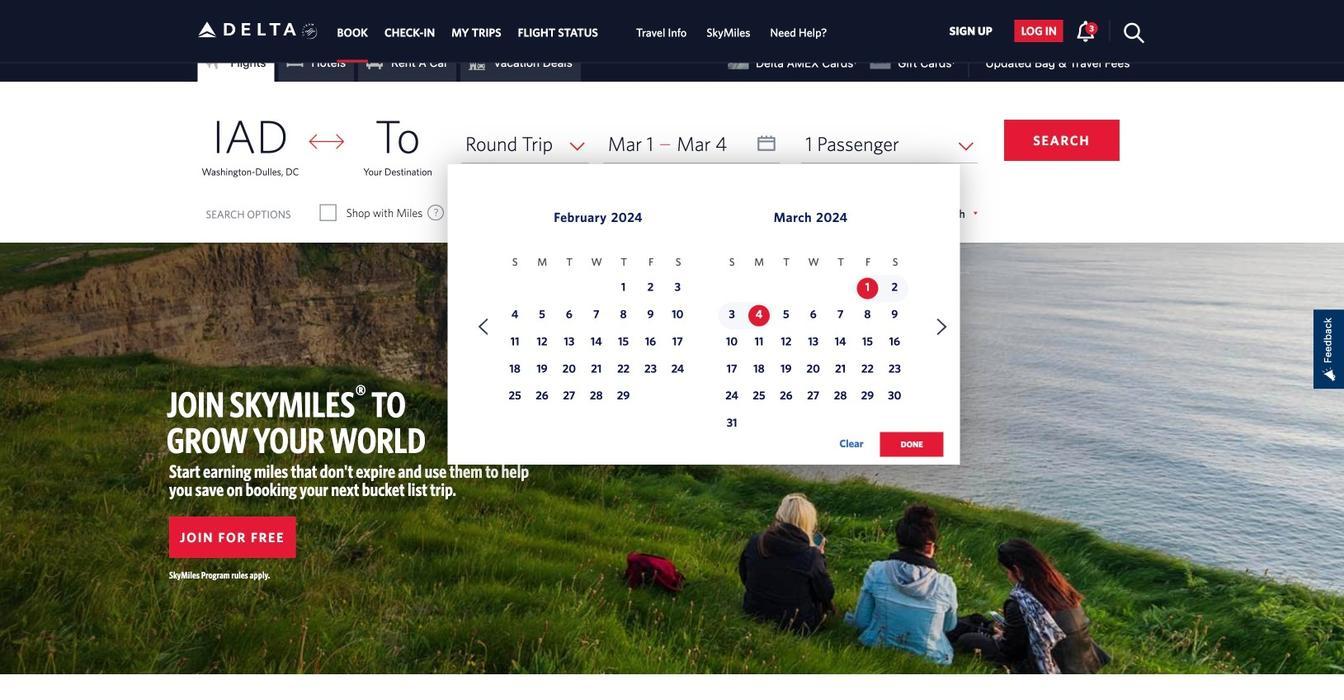 Task type: describe. For each thing, give the bounding box(es) containing it.
calendar expanded, use arrow keys to select date application
[[448, 164, 961, 474]]

skyteam image
[[302, 6, 318, 57]]



Task type: vqa. For each thing, say whether or not it's contained in the screenshot.
This link opens another site in a new window that may not follow the same accessibility policies as Delta Air Lines. icon
no



Task type: locate. For each thing, give the bounding box(es) containing it.
None text field
[[604, 125, 780, 163]]

tab panel
[[0, 82, 1345, 474]]

tab list
[[329, 0, 837, 62]]

None field
[[461, 125, 589, 163], [802, 125, 978, 163], [461, 125, 589, 163], [802, 125, 978, 163]]

delta air lines image
[[198, 4, 297, 55]]

None checkbox
[[321, 205, 336, 221], [616, 205, 631, 221], [321, 205, 336, 221], [616, 205, 631, 221]]



